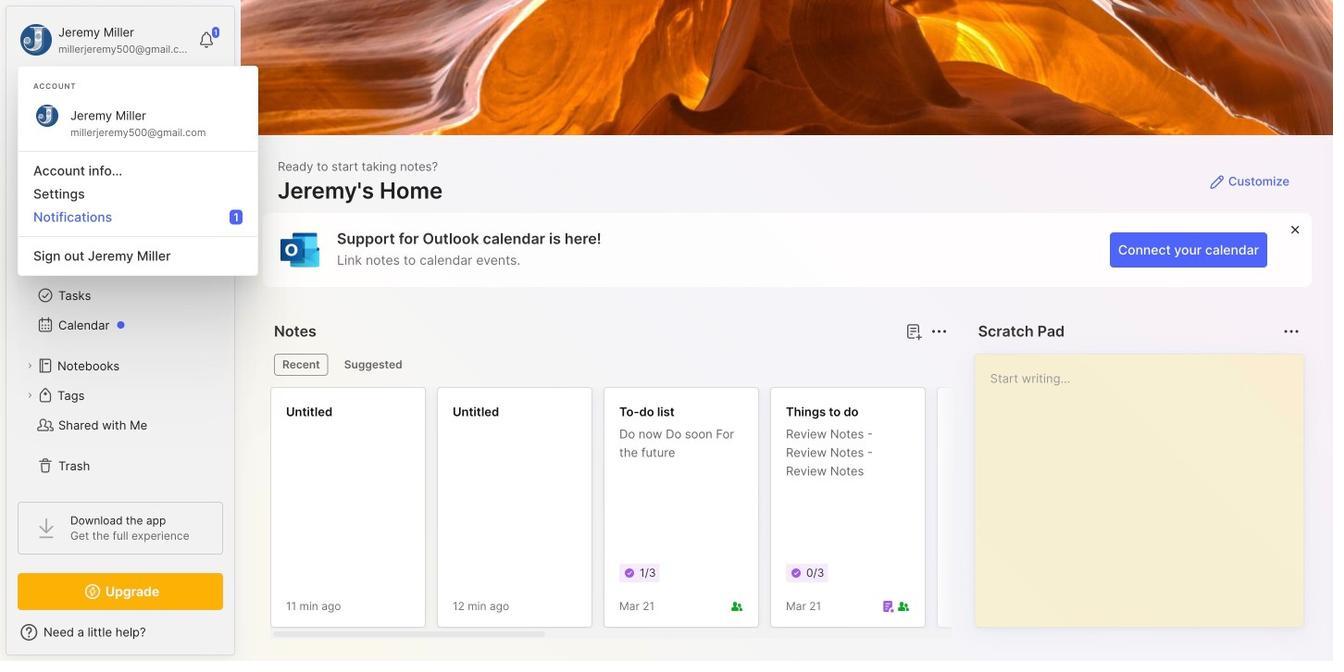 Task type: locate. For each thing, give the bounding box(es) containing it.
tree
[[6, 181, 234, 492]]

row group
[[270, 387, 1334, 639]]

tab list
[[274, 354, 945, 376]]

None search field
[[51, 92, 199, 114]]

tree inside main element
[[6, 181, 234, 492]]

0 horizontal spatial tab
[[274, 354, 329, 376]]

expand tags image
[[24, 390, 35, 401]]

dropdown list menu
[[19, 144, 258, 268]]

Start writing… text field
[[991, 355, 1303, 612]]

1 tab from the left
[[274, 354, 329, 376]]

1 horizontal spatial tab
[[336, 354, 411, 376]]

Search text field
[[51, 94, 199, 112]]

tab
[[274, 354, 329, 376], [336, 354, 411, 376]]

main element
[[0, 0, 241, 661]]

Account field
[[18, 21, 189, 58]]

none search field inside main element
[[51, 92, 199, 114]]



Task type: vqa. For each thing, say whether or not it's contained in the screenshot.
tree
yes



Task type: describe. For each thing, give the bounding box(es) containing it.
2 tab from the left
[[336, 354, 411, 376]]

click to collapse image
[[234, 627, 248, 649]]

WHAT'S NEW field
[[6, 618, 234, 647]]

expand notebooks image
[[24, 360, 35, 371]]



